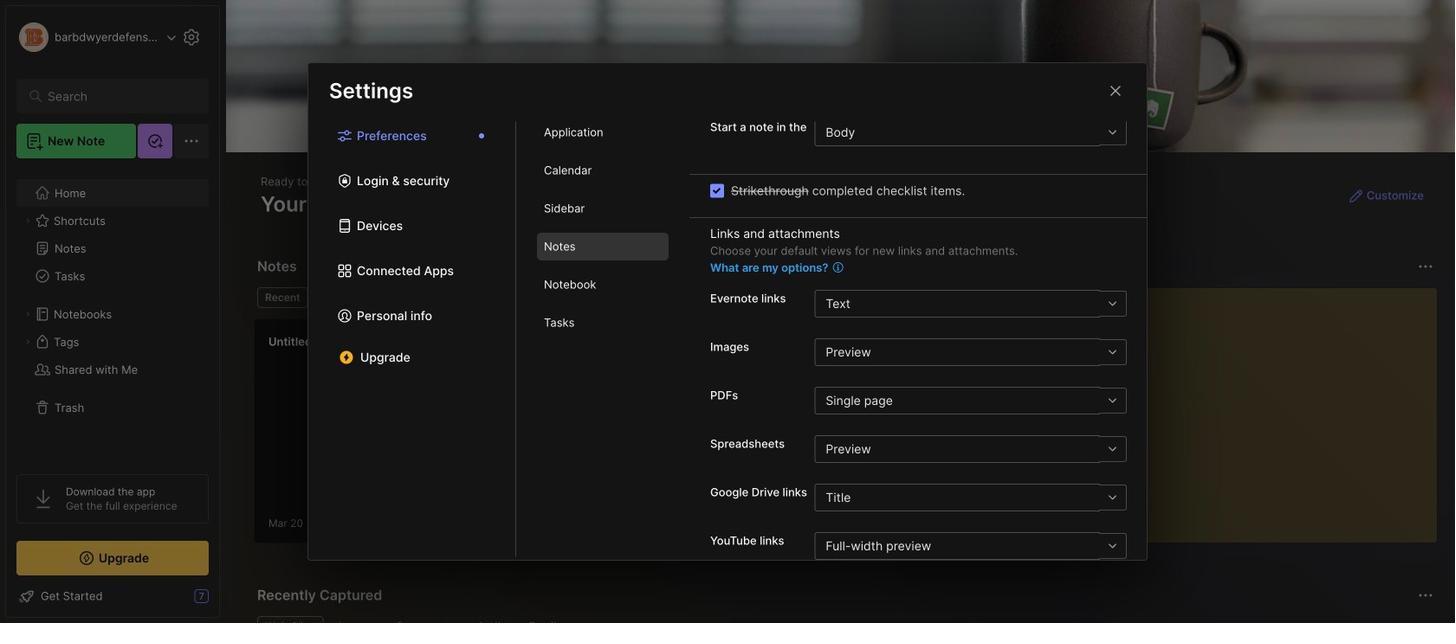 Task type: vqa. For each thing, say whether or not it's contained in the screenshot.
'Settings' image on the left
yes



Task type: describe. For each thing, give the bounding box(es) containing it.
tree inside main 'element'
[[6, 169, 219, 459]]

Select50 checkbox
[[711, 184, 724, 198]]

Start a new note in the body or title. field
[[815, 119, 1127, 146]]

none search field inside main 'element'
[[48, 86, 186, 107]]

Choose default view option for PDFs field
[[815, 387, 1127, 415]]

expand notebooks image
[[23, 309, 33, 320]]

Choose default view option for Google Drive links field
[[815, 484, 1127, 512]]

Choose default view option for Evernote links field
[[815, 290, 1127, 318]]



Task type: locate. For each thing, give the bounding box(es) containing it.
tree
[[6, 169, 219, 459]]

Search text field
[[48, 88, 186, 105]]

Choose default view option for Images field
[[815, 339, 1127, 366]]

tab
[[537, 119, 669, 146], [537, 157, 669, 184], [537, 195, 669, 223], [537, 233, 669, 261], [537, 271, 669, 299], [257, 288, 308, 309], [315, 288, 385, 309], [537, 309, 669, 337]]

None search field
[[48, 86, 186, 107]]

Start writing… text field
[[1072, 289, 1437, 530]]

tab list
[[309, 119, 517, 558], [517, 119, 690, 558], [257, 288, 1030, 309], [257, 617, 1432, 624]]

close image
[[1106, 81, 1127, 101]]

row group
[[254, 319, 566, 555]]

expand tags image
[[23, 337, 33, 348]]

settings image
[[181, 27, 202, 48]]

Choose default view option for Spreadsheets field
[[815, 436, 1127, 463]]

Choose default view option for YouTube links field
[[815, 533, 1127, 561]]

main element
[[0, 0, 225, 624]]



